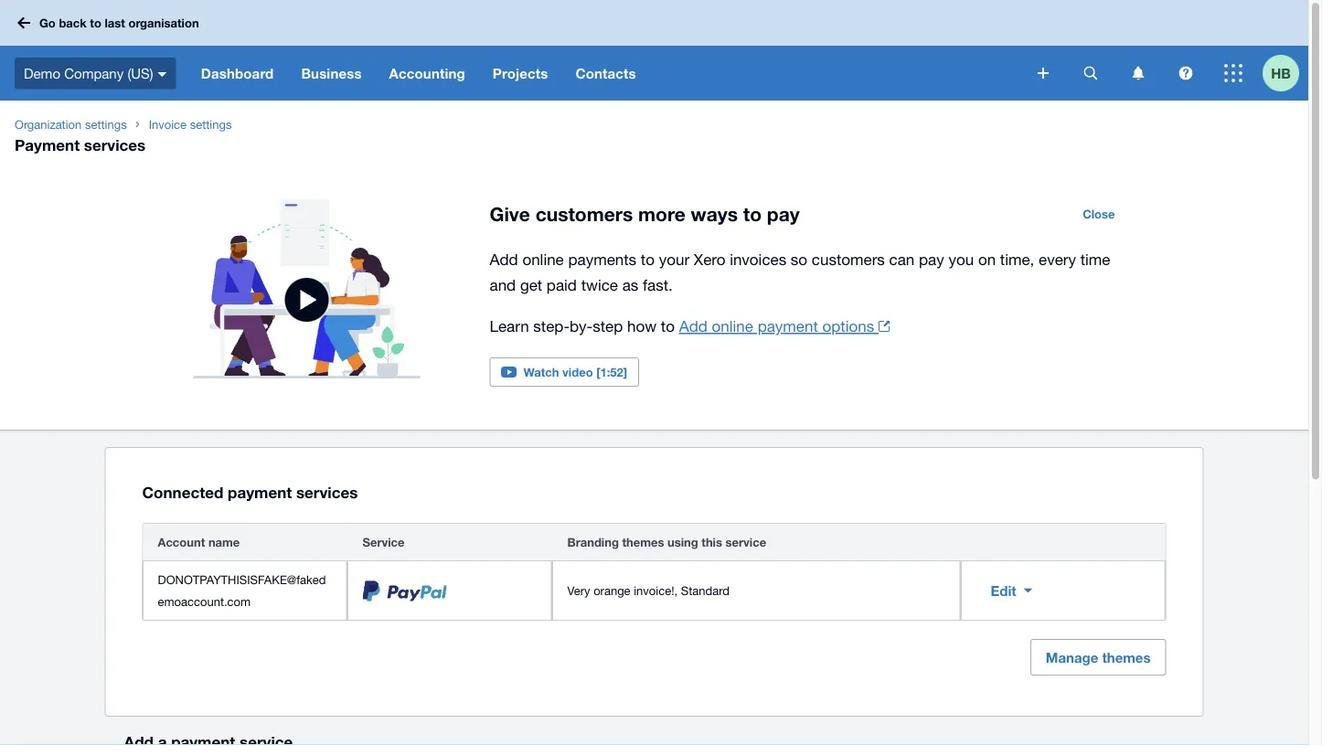 Task type: vqa. For each thing, say whether or not it's contained in the screenshot.
themes within the BUTTON
yes



Task type: locate. For each thing, give the bounding box(es) containing it.
1 horizontal spatial services
[[296, 483, 358, 501]]

service
[[363, 535, 405, 549]]

dashboard
[[201, 65, 274, 81]]

payment down add online payments to your xero invoices so customers can pay you on time, every time and get paid twice as fast.
[[758, 317, 818, 335]]

and
[[490, 276, 516, 294]]

themes inside connected payment services element
[[622, 535, 664, 549]]

add up and
[[490, 251, 518, 268]]

1 vertical spatial services
[[296, 483, 358, 501]]

pay left you
[[919, 251, 944, 268]]

0 vertical spatial customers
[[535, 203, 633, 225]]

services
[[84, 135, 146, 154], [296, 483, 358, 501]]

0 horizontal spatial svg image
[[158, 72, 167, 77]]

themes inside button
[[1102, 649, 1151, 666]]

0 horizontal spatial add
[[490, 251, 518, 268]]

xero
[[694, 251, 725, 268]]

0 horizontal spatial payment
[[228, 483, 292, 501]]

invoices
[[730, 251, 786, 268]]

organization settings
[[15, 117, 127, 131]]

can
[[889, 251, 915, 268]]

0 vertical spatial services
[[84, 135, 146, 154]]

1 vertical spatial themes
[[1102, 649, 1151, 666]]

1 horizontal spatial svg image
[[1038, 68, 1049, 79]]

1 vertical spatial online
[[712, 317, 753, 335]]

manage themes button
[[1030, 639, 1166, 676]]

very orange invoice!, standard
[[567, 583, 730, 598]]

1 settings from the left
[[85, 117, 127, 131]]

add right how
[[679, 317, 708, 335]]

organization settings link
[[7, 115, 134, 133]]

paypal logo image
[[363, 581, 447, 602]]

manage
[[1046, 649, 1098, 666]]

hb
[[1271, 65, 1291, 81]]

(us)
[[127, 65, 153, 81]]

ways
[[691, 203, 738, 225]]

0 vertical spatial themes
[[622, 535, 664, 549]]

more
[[638, 203, 686, 225]]

online down xero at the top
[[712, 317, 753, 335]]

time,
[[1000, 251, 1034, 268]]

connected
[[142, 483, 223, 501]]

1 horizontal spatial settings
[[190, 117, 232, 131]]

watch
[[523, 365, 559, 379]]

banner
[[0, 0, 1308, 101]]

standard
[[681, 583, 730, 598]]

to right ways on the right top of page
[[743, 203, 762, 225]]

themes left using
[[622, 535, 664, 549]]

1 horizontal spatial payment
[[758, 317, 818, 335]]

0 horizontal spatial themes
[[622, 535, 664, 549]]

twice
[[581, 276, 618, 294]]

customers
[[535, 203, 633, 225], [812, 251, 885, 268]]

1 vertical spatial add
[[679, 317, 708, 335]]

2 settings from the left
[[190, 117, 232, 131]]

video
[[562, 365, 593, 379]]

demo company (us) button
[[0, 46, 187, 101]]

edit
[[991, 583, 1016, 599]]

0 horizontal spatial services
[[84, 135, 146, 154]]

paid
[[547, 276, 577, 294]]

online
[[522, 251, 564, 268], [712, 317, 753, 335]]

settings
[[85, 117, 127, 131], [190, 117, 232, 131]]

by-
[[570, 317, 593, 335]]

hb button
[[1263, 46, 1308, 101]]

navigation
[[187, 46, 1025, 101]]

svg image
[[1038, 68, 1049, 79], [158, 72, 167, 77]]

contacts
[[575, 65, 636, 81]]

0 horizontal spatial pay
[[767, 203, 800, 225]]

settings up payment services
[[85, 117, 127, 131]]

pay
[[767, 203, 800, 225], [919, 251, 944, 268]]

last
[[105, 16, 125, 30]]

banner containing dashboard
[[0, 0, 1308, 101]]

to inside add online payments to your xero invoices so customers can pay you on time, every time and get paid twice as fast.
[[641, 251, 655, 268]]

on
[[978, 251, 996, 268]]

using
[[667, 535, 698, 549]]

1 horizontal spatial themes
[[1102, 649, 1151, 666]]

donotpaythisisfake@faked
[[158, 572, 326, 587]]

0 horizontal spatial online
[[522, 251, 564, 268]]

0 vertical spatial pay
[[767, 203, 800, 225]]

watch video [1:52] button
[[490, 357, 639, 387]]

0 horizontal spatial settings
[[85, 117, 127, 131]]

close
[[1083, 207, 1115, 221]]

so
[[791, 251, 807, 268]]

1 vertical spatial customers
[[812, 251, 885, 268]]

contacts button
[[562, 46, 650, 101]]

add
[[490, 251, 518, 268], [679, 317, 708, 335]]

orange
[[594, 583, 631, 598]]

learn
[[490, 317, 529, 335]]

to left last
[[90, 16, 101, 30]]

1 horizontal spatial pay
[[919, 251, 944, 268]]

connected payment services
[[142, 483, 358, 501]]

connected payment services element
[[142, 523, 1166, 621]]

to right how
[[661, 317, 675, 335]]

themes for branding
[[622, 535, 664, 549]]

invoice!,
[[634, 583, 678, 598]]

0 vertical spatial add
[[490, 251, 518, 268]]

this
[[702, 535, 722, 549]]

payment
[[758, 317, 818, 335], [228, 483, 292, 501]]

themes
[[622, 535, 664, 549], [1102, 649, 1151, 666]]

payment
[[15, 135, 80, 154]]

0 vertical spatial payment
[[758, 317, 818, 335]]

branding themes using this service
[[567, 535, 766, 549]]

name
[[208, 535, 240, 549]]

organization
[[15, 117, 82, 131]]

1 horizontal spatial customers
[[812, 251, 885, 268]]

pay up so
[[767, 203, 800, 225]]

online up get in the left top of the page
[[522, 251, 564, 268]]

navigation containing dashboard
[[187, 46, 1025, 101]]

go
[[39, 16, 56, 30]]

themes right manage
[[1102, 649, 1151, 666]]

[1:52]
[[596, 365, 627, 379]]

svg image
[[17, 17, 30, 29], [1224, 64, 1243, 82], [1084, 66, 1098, 80], [1132, 66, 1144, 80], [1179, 66, 1193, 80]]

customers right so
[[812, 251, 885, 268]]

business button
[[287, 46, 375, 101]]

1 vertical spatial pay
[[919, 251, 944, 268]]

invoice settings link
[[141, 115, 239, 133]]

customers up payments
[[535, 203, 633, 225]]

settings right invoice
[[190, 117, 232, 131]]

payment up name
[[228, 483, 292, 501]]

0 vertical spatial online
[[522, 251, 564, 268]]

to left your
[[641, 251, 655, 268]]

to
[[90, 16, 101, 30], [743, 203, 762, 225], [641, 251, 655, 268], [661, 317, 675, 335]]

options
[[822, 317, 874, 335]]

online inside add online payments to your xero invoices so customers can pay you on time, every time and get paid twice as fast.
[[522, 251, 564, 268]]

accounting button
[[375, 46, 479, 101]]

1 horizontal spatial add
[[679, 317, 708, 335]]

add online payments to your xero invoices so customers can pay you on time, every time and get paid twice as fast.
[[490, 251, 1110, 294]]

as
[[622, 276, 638, 294]]

projects
[[493, 65, 548, 81]]

invoice settings
[[149, 117, 232, 131]]



Task type: describe. For each thing, give the bounding box(es) containing it.
back
[[59, 16, 87, 30]]

step-
[[533, 317, 570, 335]]

manage themes
[[1046, 649, 1151, 666]]

go back to last organisation link
[[11, 7, 210, 39]]

every
[[1039, 251, 1076, 268]]

fast.
[[643, 276, 673, 294]]

very
[[567, 583, 590, 598]]

learn step-by-step how to add online payment options
[[490, 317, 874, 335]]

close button
[[1072, 199, 1126, 229]]

your
[[659, 251, 689, 268]]

watch video [1:52]
[[523, 365, 627, 379]]

customers inside add online payments to your xero invoices so customers can pay you on time, every time and get paid twice as fast.
[[812, 251, 885, 268]]

themes for manage
[[1102, 649, 1151, 666]]

dashboard link
[[187, 46, 287, 101]]

payment services
[[15, 135, 146, 154]]

edit button
[[976, 572, 1047, 609]]

svg image inside the go back to last organisation link
[[17, 17, 30, 29]]

demo
[[24, 65, 60, 81]]

settings for invoice settings
[[190, 117, 232, 131]]

projects button
[[479, 46, 562, 101]]

give customers more ways to pay
[[490, 203, 800, 225]]

svg image inside demo company (us) popup button
[[158, 72, 167, 77]]

payments
[[568, 251, 636, 268]]

time
[[1080, 251, 1110, 268]]

business
[[301, 65, 362, 81]]

1 vertical spatial payment
[[228, 483, 292, 501]]

account name
[[158, 535, 240, 549]]

0 horizontal spatial customers
[[535, 203, 633, 225]]

branding
[[567, 535, 619, 549]]

get
[[520, 276, 542, 294]]

company
[[64, 65, 124, 81]]

add online payment options link
[[679, 317, 890, 335]]

give
[[490, 203, 530, 225]]

how
[[627, 317, 657, 335]]

service
[[726, 535, 766, 549]]

go back to last organisation
[[39, 16, 199, 30]]

account
[[158, 535, 205, 549]]

step
[[593, 317, 623, 335]]

demo company (us)
[[24, 65, 153, 81]]

invoice
[[149, 117, 187, 131]]

settings for organization settings
[[85, 117, 127, 131]]

emoaccount.com
[[158, 594, 251, 609]]

add inside add online payments to your xero invoices so customers can pay you on time, every time and get paid twice as fast.
[[490, 251, 518, 268]]

you
[[949, 251, 974, 268]]

donotpaythisisfake@faked emoaccount.com
[[158, 572, 326, 609]]

1 horizontal spatial online
[[712, 317, 753, 335]]

pay inside add online payments to your xero invoices so customers can pay you on time, every time and get paid twice as fast.
[[919, 251, 944, 268]]

accounting
[[389, 65, 465, 81]]

organisation
[[128, 16, 199, 30]]



